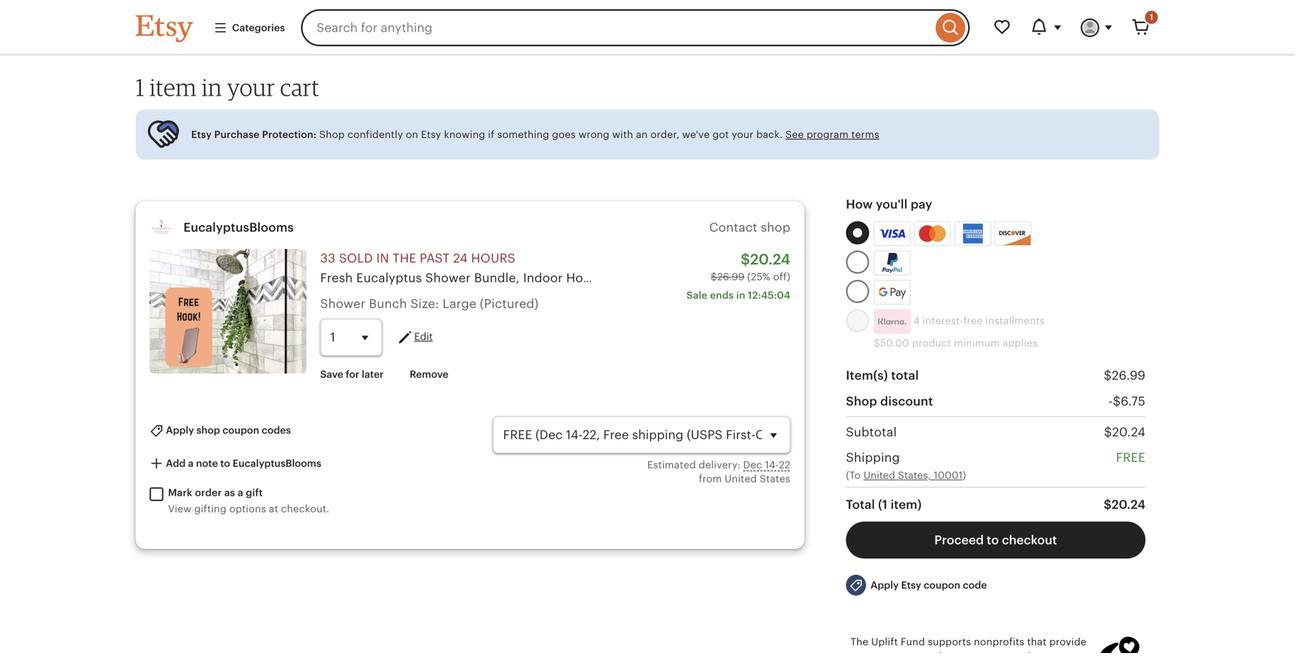 Task type: describe. For each thing, give the bounding box(es) containing it.
etsy purchase protection: shop confidently on etsy knowing if something goes wrong with an order, we've got your back. see program terms
[[191, 129, 880, 140]]

$ 20.24 for total (1 item)
[[1104, 498, 1146, 512]]

edit
[[414, 331, 433, 342]]

estimated
[[648, 459, 696, 471]]

subtotal
[[846, 425, 897, 439]]

coupon for shop
[[223, 424, 259, 436]]

20.24 for total (1 item)
[[1112, 498, 1146, 512]]

,
[[1040, 271, 1044, 285]]

mark
[[168, 487, 193, 499]]

sale
[[687, 290, 708, 301]]

add
[[166, 458, 186, 469]]

fund
[[901, 636, 925, 648]]

indoor
[[523, 271, 563, 285]]

apply for apply shop coupon codes
[[166, 424, 194, 436]]

sold
[[339, 252, 373, 265]]

1 eucalyptus from the left
[[356, 271, 422, 285]]

in for your
[[202, 73, 222, 101]]

goes
[[552, 129, 576, 140]]

in for the
[[376, 252, 389, 265]]

an
[[636, 129, 648, 140]]

coupon for etsy
[[924, 580, 961, 591]]

nonprofits
[[974, 636, 1025, 648]]

1 horizontal spatial shop
[[846, 394, 878, 408]]

entrepreneurs
[[956, 650, 1026, 653]]

program
[[807, 129, 849, 140]]

shop for apply
[[197, 424, 220, 436]]

options
[[229, 503, 266, 515]]

pay in 4 installments image
[[874, 309, 911, 334]]

3 eucalyptus from the left
[[1047, 271, 1113, 285]]

that
[[1028, 636, 1047, 648]]

1 link
[[1123, 9, 1160, 46]]

add a note to eucalyptusblooms button
[[138, 450, 333, 478]]

house
[[566, 271, 605, 285]]

categories banner
[[108, 0, 1188, 56]]

categories
[[232, 22, 285, 33]]

a inside mark order as a gift view gifting options at checkout.
[[238, 487, 243, 499]]

proceed to checkout button
[[846, 522, 1146, 559]]

how you'll pay
[[846, 198, 933, 211]]

fresh eucalyptus shower bundle, indoor house plant, fresh eucalyptus plant, easy plants, boho decor, low light plants , eucalyptus plants image
[[150, 249, 306, 374]]

we've
[[683, 129, 710, 140]]

4
[[914, 315, 920, 327]]

0 vertical spatial shop
[[319, 129, 345, 140]]

knowing
[[444, 129, 486, 140]]

if
[[488, 129, 495, 140]]

paypal image
[[876, 253, 909, 273]]

remove button
[[398, 361, 460, 389]]

resources
[[851, 650, 899, 653]]

1 item in your cart
[[136, 73, 320, 101]]

save for later button
[[309, 361, 395, 389]]

contact
[[710, 221, 758, 235]]

a inside dropdown button
[[188, 458, 194, 469]]

0 vertical spatial eucalyptusblooms
[[184, 221, 294, 235]]

wrong
[[579, 129, 610, 140]]

decor,
[[896, 271, 935, 285]]

contact shop
[[710, 221, 791, 235]]

code
[[963, 580, 987, 591]]

etsy inside dropdown button
[[902, 580, 922, 591]]

remove
[[410, 369, 449, 380]]

american express image
[[957, 224, 989, 244]]

from
[[699, 473, 722, 485]]

edit button
[[396, 328, 433, 347]]

size:
[[411, 297, 439, 311]]

20.24 inside $ 20.24 $ 26.99 (25% off) sale ends in 12:45:05
[[750, 251, 791, 268]]

14-
[[765, 459, 779, 471]]

total
[[846, 498, 875, 512]]

checkout
[[1002, 533, 1058, 547]]

to inside dropdown button
[[220, 458, 230, 469]]

4 interest-free installments
[[911, 315, 1045, 327]]

terms
[[852, 129, 880, 140]]

1 for 1 item in your cart
[[136, 73, 145, 101]]

$ 20.24 $ 26.99 (25% off) sale ends in 12:45:05
[[687, 251, 791, 301]]

states
[[760, 473, 791, 485]]

1 plants from the left
[[1000, 271, 1037, 285]]

$50.00
[[874, 338, 910, 349]]

the uplift fund supports nonprofits that provide resources to creative entrepreneurs i
[[851, 636, 1087, 653]]

free
[[964, 315, 983, 327]]

2 plants from the left
[[1116, 271, 1153, 285]]

to inside button
[[987, 533, 999, 547]]

united states, 10001 button
[[864, 468, 963, 482]]

apply shop coupon codes button
[[138, 416, 303, 445]]

$50.00 product minimum applies
[[874, 338, 1038, 349]]

mastercard image
[[917, 224, 949, 244]]

apply shop coupon codes
[[163, 424, 291, 436]]

(to united states, 10001 )
[[846, 470, 967, 481]]

proceed
[[935, 533, 984, 547]]

you'll
[[876, 198, 908, 211]]

supports
[[928, 636, 972, 648]]

boho
[[862, 271, 893, 285]]

33
[[320, 252, 336, 265]]

past
[[420, 252, 450, 265]]

visa image
[[879, 227, 906, 241]]

off)
[[774, 271, 791, 283]]

shop for contact
[[761, 221, 791, 235]]

item(s) total
[[846, 369, 919, 383]]

creative
[[914, 650, 954, 653]]

1 fresh from the left
[[320, 271, 353, 285]]

Search for anything text field
[[301, 9, 932, 46]]

shop discount
[[846, 394, 934, 408]]

view
[[168, 503, 192, 515]]

22
[[779, 459, 791, 471]]

product
[[913, 338, 952, 349]]

got
[[713, 129, 729, 140]]

see program terms link
[[786, 129, 880, 140]]



Task type: vqa. For each thing, say whether or not it's contained in the screenshot.
Pay in 4 Installments IMAGE
yes



Task type: locate. For each thing, give the bounding box(es) containing it.
to right note
[[220, 458, 230, 469]]

coupon up add a note to eucalyptusblooms
[[223, 424, 259, 436]]

eucalyptusblooms link
[[184, 221, 294, 235]]

etsy right on
[[421, 129, 441, 140]]

shop inside dropdown button
[[197, 424, 220, 436]]

1 vertical spatial coupon
[[924, 580, 961, 591]]

eucalyptus
[[356, 271, 422, 285], [681, 271, 747, 285], [1047, 271, 1113, 285]]

1 horizontal spatial fresh
[[645, 271, 678, 285]]

in down "fresh eucalyptus shower bundle, indoor house plant, fresh eucalyptus plant, easy plants, boho decor, low light plants , eucalyptus plants" link
[[737, 290, 746, 301]]

0 vertical spatial shop
[[761, 221, 791, 235]]

0 vertical spatial a
[[188, 458, 194, 469]]

1 vertical spatial in
[[376, 252, 389, 265]]

estimated delivery: dec 14-22 from united states
[[648, 459, 791, 485]]

in
[[202, 73, 222, 101], [376, 252, 389, 265], [737, 290, 746, 301]]

discover image
[[996, 225, 1033, 247]]

1 horizontal spatial united
[[864, 470, 896, 481]]

to
[[220, 458, 230, 469], [987, 533, 999, 547], [902, 650, 912, 653]]

2 vertical spatial in
[[737, 290, 746, 301]]

eucalyptus right ,
[[1047, 271, 1113, 285]]

apply for apply etsy coupon code
[[871, 580, 899, 591]]

states,
[[898, 470, 931, 481]]

12:45:05
[[748, 290, 791, 301]]

plant,
[[608, 271, 642, 285], [750, 271, 784, 285]]

plant, up 12:45:05
[[750, 271, 784, 285]]

a right as
[[238, 487, 243, 499]]

in right item
[[202, 73, 222, 101]]

ends
[[711, 290, 734, 301]]

0 vertical spatial coupon
[[223, 424, 259, 436]]

eucalyptus down the
[[356, 271, 422, 285]]

in inside 33 sold in the past 24 hours fresh eucalyptus shower bundle, indoor house plant, fresh eucalyptus plant, easy plants, boho decor, low light plants , eucalyptus plants
[[376, 252, 389, 265]]

checkout.
[[281, 503, 330, 515]]

purchase
[[214, 129, 260, 140]]

26.99
[[718, 271, 745, 283], [1112, 369, 1146, 383]]

shipping
[[846, 451, 900, 465]]

1 vertical spatial shower
[[320, 297, 366, 311]]

1 plant, from the left
[[608, 271, 642, 285]]

protection:
[[262, 129, 317, 140]]

apply etsy coupon code
[[871, 580, 987, 591]]

1 for 1
[[1150, 12, 1154, 22]]

to right proceed
[[987, 533, 999, 547]]

note
[[196, 458, 218, 469]]

categories button
[[202, 14, 297, 42]]

20.24 up (25%
[[750, 251, 791, 268]]

0 horizontal spatial a
[[188, 458, 194, 469]]

for
[[346, 369, 360, 380]]

united
[[864, 470, 896, 481], [725, 473, 757, 485]]

0 horizontal spatial apply
[[166, 424, 194, 436]]

0 vertical spatial in
[[202, 73, 222, 101]]

apply up uplift
[[871, 580, 899, 591]]

item
[[150, 73, 197, 101]]

1 vertical spatial apply
[[871, 580, 899, 591]]

0 vertical spatial 1
[[1150, 12, 1154, 22]]

apply up add on the bottom left of page
[[166, 424, 194, 436]]

1 vertical spatial eucalyptusblooms
[[233, 458, 321, 469]]

large
[[443, 297, 477, 311]]

1 horizontal spatial in
[[376, 252, 389, 265]]

bundle,
[[474, 271, 520, 285]]

save
[[320, 369, 343, 380]]

gift
[[246, 487, 263, 499]]

1 vertical spatial shop
[[197, 424, 220, 436]]

apply
[[166, 424, 194, 436], [871, 580, 899, 591]]

1 horizontal spatial eucalyptus
[[681, 271, 747, 285]]

0 vertical spatial 20.24
[[750, 251, 791, 268]]

eucalyptus up ends
[[681, 271, 747, 285]]

1 horizontal spatial your
[[732, 129, 754, 140]]

shop right contact
[[761, 221, 791, 235]]

1 vertical spatial 26.99
[[1112, 369, 1146, 383]]

None search field
[[301, 9, 970, 46]]

0 horizontal spatial coupon
[[223, 424, 259, 436]]

0 vertical spatial $ 20.24
[[1105, 425, 1146, 439]]

applies
[[1003, 338, 1038, 349]]

1 horizontal spatial 26.99
[[1112, 369, 1146, 383]]

2 horizontal spatial etsy
[[902, 580, 922, 591]]

26.99 up ends
[[718, 271, 745, 283]]

eucalyptusblooms down the codes at the left of page
[[233, 458, 321, 469]]

contact shop button
[[710, 221, 791, 235]]

0 horizontal spatial eucalyptus
[[356, 271, 422, 285]]

1 horizontal spatial etsy
[[421, 129, 441, 140]]

total (1 item)
[[846, 498, 922, 512]]

shower down 24
[[426, 271, 471, 285]]

later
[[362, 369, 384, 380]]

20.24 up 'free'
[[1113, 425, 1146, 439]]

0 vertical spatial your
[[227, 73, 275, 101]]

plants,
[[818, 271, 858, 285]]

$ 20.24 down 'free'
[[1104, 498, 1146, 512]]

$ 20.24 for subtotal
[[1105, 425, 1146, 439]]

eucalyptusblooms inside dropdown button
[[233, 458, 321, 469]]

codes
[[262, 424, 291, 436]]

cart
[[280, 73, 320, 101]]

$ 26.99
[[1104, 369, 1146, 383]]

1 vertical spatial 1
[[136, 73, 145, 101]]

(to
[[846, 470, 861, 481]]

2 vertical spatial to
[[902, 650, 912, 653]]

delivery:
[[699, 459, 741, 471]]

0 vertical spatial to
[[220, 458, 230, 469]]

0 horizontal spatial shower
[[320, 297, 366, 311]]

20.24 down 'free'
[[1112, 498, 1146, 512]]

your left cart
[[227, 73, 275, 101]]

in left the
[[376, 252, 389, 265]]

united down the dec
[[725, 473, 757, 485]]

back.
[[757, 129, 783, 140]]

add a note to eucalyptusblooms
[[163, 458, 321, 469]]

low
[[938, 271, 963, 285]]

0 horizontal spatial shop
[[319, 129, 345, 140]]

bunch
[[369, 297, 407, 311]]

dec 14-22 link
[[744, 459, 791, 471]]

shower inside 33 sold in the past 24 hours fresh eucalyptus shower bundle, indoor house plant, fresh eucalyptus plant, easy plants, boho decor, low light plants , eucalyptus plants
[[426, 271, 471, 285]]

shower
[[426, 271, 471, 285], [320, 297, 366, 311]]

light
[[966, 271, 997, 285]]

your right got on the right top of the page
[[732, 129, 754, 140]]

to down 'fund'
[[902, 650, 912, 653]]

eucalyptusblooms right eucalyptusblooms image
[[184, 221, 294, 235]]

see
[[786, 129, 804, 140]]

1 horizontal spatial shower
[[426, 271, 471, 285]]

(pictured)
[[480, 297, 539, 311]]

item)
[[891, 498, 922, 512]]

plant, right house
[[608, 271, 642, 285]]

2 horizontal spatial in
[[737, 290, 746, 301]]

1 vertical spatial shop
[[846, 394, 878, 408]]

26.99 inside $ 20.24 $ 26.99 (25% off) sale ends in 12:45:05
[[718, 271, 745, 283]]

uplift
[[872, 636, 898, 648]]

shower left bunch
[[320, 297, 366, 311]]

the
[[393, 252, 416, 265]]

with
[[613, 129, 633, 140]]

proceed to checkout
[[935, 533, 1058, 547]]

0 horizontal spatial etsy
[[191, 129, 212, 140]]

coupon left "code"
[[924, 580, 961, 591]]

20.24
[[750, 251, 791, 268], [1113, 425, 1146, 439], [1112, 498, 1146, 512]]

1 horizontal spatial plant,
[[750, 271, 784, 285]]

1 horizontal spatial coupon
[[924, 580, 961, 591]]

1 horizontal spatial a
[[238, 487, 243, 499]]

1 vertical spatial your
[[732, 129, 754, 140]]

1 vertical spatial 20.24
[[1113, 425, 1146, 439]]

1 vertical spatial to
[[987, 533, 999, 547]]

save for later
[[320, 369, 384, 380]]

1 horizontal spatial apply
[[871, 580, 899, 591]]

2 horizontal spatial eucalyptus
[[1047, 271, 1113, 285]]

1 inside categories banner
[[1150, 12, 1154, 22]]

in inside $ 20.24 $ 26.99 (25% off) sale ends in 12:45:05
[[737, 290, 746, 301]]

(25%
[[748, 271, 771, 283]]

0 horizontal spatial shop
[[197, 424, 220, 436]]

2 plant, from the left
[[750, 271, 784, 285]]

shower bunch size: large (pictured)
[[320, 297, 539, 311]]

item(s)
[[846, 369, 888, 383]]

0 horizontal spatial 26.99
[[718, 271, 745, 283]]

shop right protection:
[[319, 129, 345, 140]]

2 fresh from the left
[[645, 271, 678, 285]]

how
[[846, 198, 873, 211]]

0 horizontal spatial plants
[[1000, 271, 1037, 285]]

0 vertical spatial shower
[[426, 271, 471, 285]]

1 vertical spatial $ 20.24
[[1104, 498, 1146, 512]]

)
[[963, 470, 967, 481]]

10001
[[934, 470, 963, 481]]

eucalyptusblooms image
[[150, 215, 174, 240]]

etsy left purchase
[[191, 129, 212, 140]]

dec
[[744, 459, 763, 471]]

easy
[[788, 271, 815, 285]]

uplift fund image
[[1098, 635, 1141, 653]]

google pay image
[[875, 281, 910, 304]]

1 horizontal spatial shop
[[761, 221, 791, 235]]

1 vertical spatial a
[[238, 487, 243, 499]]

a right add on the bottom left of page
[[188, 458, 194, 469]]

interest-
[[923, 315, 964, 327]]

6.75
[[1121, 394, 1146, 408]]

to inside "the uplift fund supports nonprofits that provide resources to creative entrepreneurs i"
[[902, 650, 912, 653]]

eucalyptusblooms
[[184, 221, 294, 235], [233, 458, 321, 469]]

0 horizontal spatial united
[[725, 473, 757, 485]]

order
[[195, 487, 222, 499]]

installments
[[986, 315, 1045, 327]]

as
[[224, 487, 235, 499]]

26.99 up - $ 6.75
[[1112, 369, 1146, 383]]

1 horizontal spatial to
[[902, 650, 912, 653]]

fresh eucalyptus shower bundle, indoor house plant, fresh eucalyptus plant, easy plants, boho decor, low light plants , eucalyptus plants link
[[320, 271, 1153, 285]]

united down shipping
[[864, 470, 896, 481]]

$ 20.24 up 'free'
[[1105, 425, 1146, 439]]

shop down item(s)
[[846, 394, 878, 408]]

fresh right house
[[645, 271, 678, 285]]

20.24 for subtotal
[[1113, 425, 1146, 439]]

2 horizontal spatial to
[[987, 533, 999, 547]]

1 horizontal spatial 1
[[1150, 12, 1154, 22]]

0 horizontal spatial plant,
[[608, 271, 642, 285]]

2 vertical spatial 20.24
[[1112, 498, 1146, 512]]

0 vertical spatial apply
[[166, 424, 194, 436]]

0 horizontal spatial in
[[202, 73, 222, 101]]

0 horizontal spatial to
[[220, 458, 230, 469]]

fresh down 33
[[320, 271, 353, 285]]

none search field inside categories banner
[[301, 9, 970, 46]]

0 vertical spatial 26.99
[[718, 271, 745, 283]]

gifting
[[194, 503, 227, 515]]

something
[[497, 129, 550, 140]]

shop up note
[[197, 424, 220, 436]]

0 horizontal spatial 1
[[136, 73, 145, 101]]

apply etsy coupon code button
[[835, 568, 999, 603]]

your
[[227, 73, 275, 101], [732, 129, 754, 140]]

hours
[[471, 252, 516, 265]]

minimum
[[954, 338, 1000, 349]]

etsy up 'fund'
[[902, 580, 922, 591]]

2 eucalyptus from the left
[[681, 271, 747, 285]]

1 horizontal spatial plants
[[1116, 271, 1153, 285]]

united inside estimated delivery: dec 14-22 from united states
[[725, 473, 757, 485]]

on
[[406, 129, 418, 140]]

pay
[[911, 198, 933, 211]]

0 horizontal spatial fresh
[[320, 271, 353, 285]]

(1
[[879, 498, 888, 512]]

0 horizontal spatial your
[[227, 73, 275, 101]]



